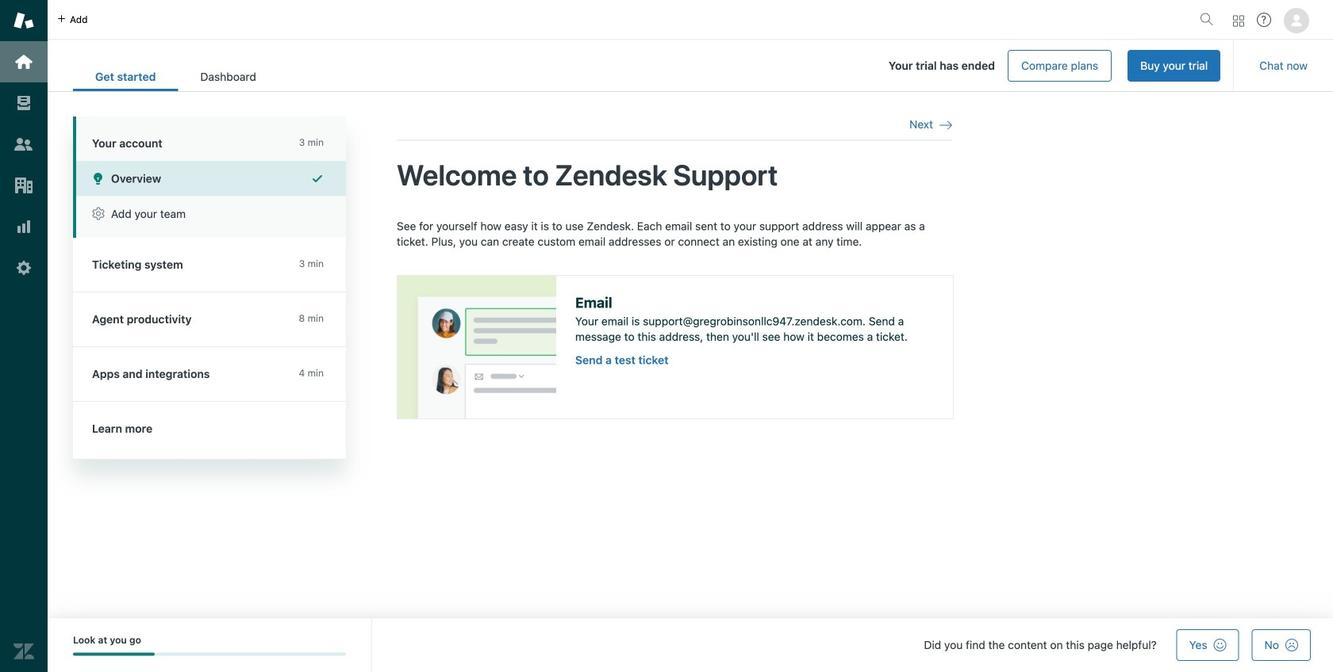 Task type: vqa. For each thing, say whether or not it's contained in the screenshot.
"HIDE PANEL VIEWS" "icon"
no



Task type: describe. For each thing, give the bounding box(es) containing it.
get started image
[[13, 52, 34, 72]]

main element
[[0, 0, 48, 673]]

get help image
[[1257, 13, 1271, 27]]

customers image
[[13, 134, 34, 155]]

zendesk image
[[13, 642, 34, 663]]

zendesk products image
[[1233, 15, 1244, 27]]



Task type: locate. For each thing, give the bounding box(es) containing it.
tab
[[178, 62, 278, 91]]

example of email conversation inside of the ticketing system and the customer is asking the agent about reimbursement policy. image
[[398, 276, 556, 419]]

heading
[[73, 117, 346, 161]]

views image
[[13, 93, 34, 113]]

reporting image
[[13, 217, 34, 237]]

admin image
[[13, 258, 34, 279]]

tab list
[[73, 62, 278, 91]]

organizations image
[[13, 175, 34, 196]]

progress bar
[[73, 653, 346, 657]]

zendesk support image
[[13, 10, 34, 31]]



